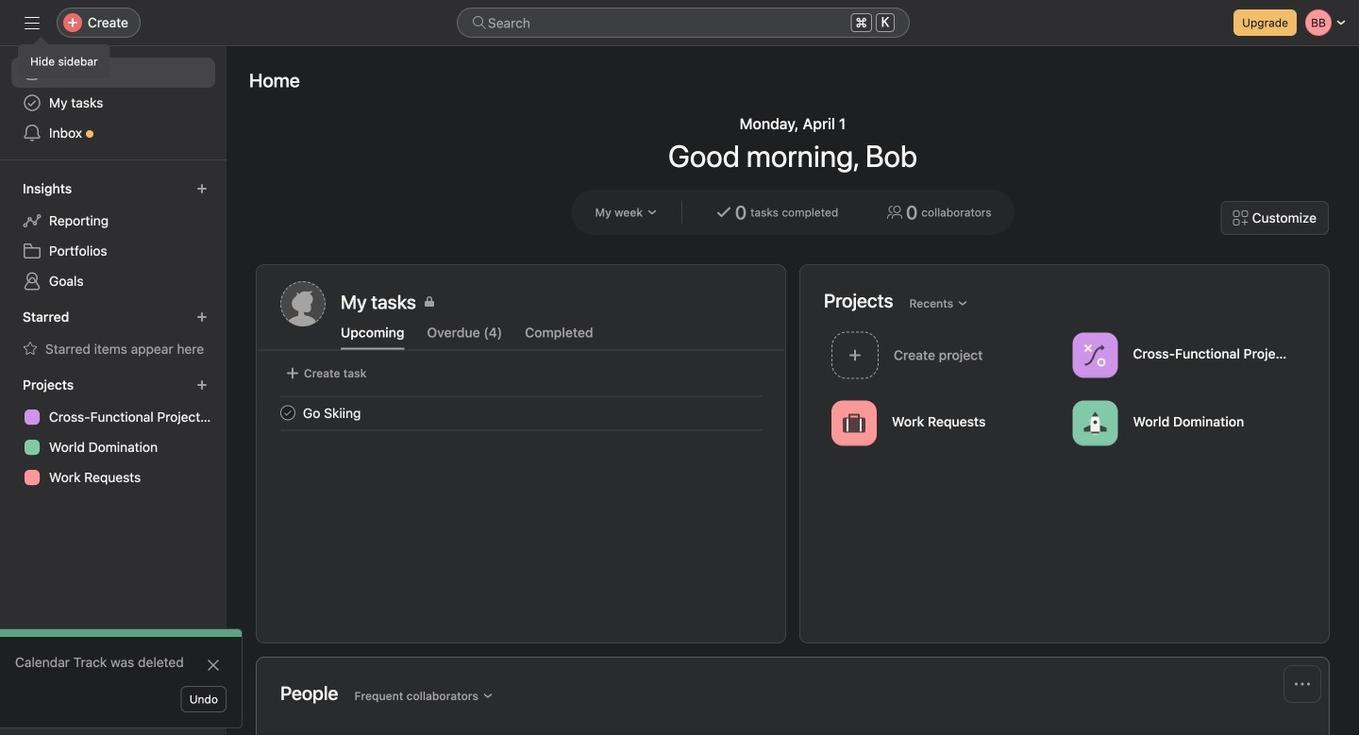 Task type: vqa. For each thing, say whether or not it's contained in the screenshot.
Open user profile 'image'
no



Task type: describe. For each thing, give the bounding box(es) containing it.
hide sidebar image
[[25, 15, 40, 30]]

new project or portfolio image
[[196, 379, 208, 391]]

Search tasks, projects, and more text field
[[457, 8, 910, 38]]

add profile photo image
[[280, 281, 326, 327]]

starred element
[[0, 300, 227, 368]]

rocket image
[[1084, 412, 1107, 435]]

close image
[[206, 658, 221, 673]]



Task type: locate. For each thing, give the bounding box(es) containing it.
projects element
[[0, 368, 227, 497]]

briefcase image
[[843, 412, 866, 435]]

global element
[[0, 46, 227, 160]]

None field
[[457, 8, 910, 38]]

add items to starred image
[[196, 311, 208, 323]]

list item
[[258, 396, 785, 430]]

line_and_symbols image
[[1084, 344, 1107, 367]]

insights element
[[0, 172, 227, 300]]

Mark complete checkbox
[[277, 402, 299, 424]]

mark complete image
[[277, 402, 299, 424]]

new insights image
[[196, 183, 208, 194]]

tooltip
[[19, 40, 109, 77]]



